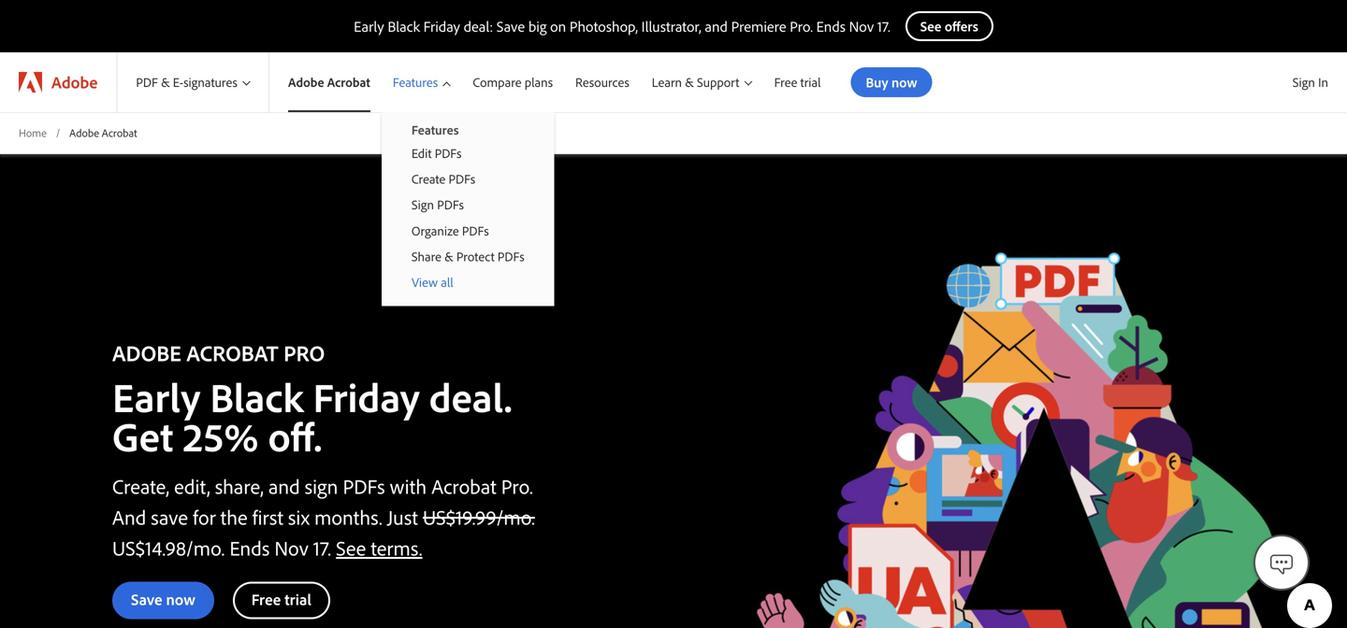Task type: vqa. For each thing, say whether or not it's contained in the screenshot.
"800-"
no



Task type: describe. For each thing, give the bounding box(es) containing it.
pdfs for edit pdfs
[[435, 145, 462, 161]]

17. inside us$19.99/mo. us$14.98/mo . ends nov 17. see terms.
[[313, 535, 331, 561]]

pro
[[284, 339, 325, 367]]

photoshop,
[[570, 17, 638, 36]]

learn
[[652, 74, 682, 91]]

us$19.99/mo.
[[423, 504, 535, 530]]

edit pdfs link
[[382, 140, 555, 166]]

sign in
[[1293, 74, 1329, 90]]

protect
[[457, 248, 495, 265]]

with
[[390, 473, 427, 500]]

create pdfs
[[412, 171, 476, 187]]

features inside popup button
[[393, 74, 438, 91]]

just
[[387, 504, 418, 530]]

and
[[112, 504, 146, 530]]

early for early black friday deal: save big on photoshop, illustrator, and premiere pro. ends nov 17.
[[354, 17, 384, 36]]

get 25% off.
[[112, 410, 322, 462]]

0 vertical spatial save
[[497, 17, 525, 36]]

share & protect pdfs
[[412, 248, 525, 265]]

learn & support button
[[641, 52, 763, 112]]

edit,
[[174, 473, 210, 500]]

see terms. link
[[336, 535, 423, 561]]

resources link
[[564, 52, 641, 112]]

1 vertical spatial free trial
[[252, 590, 312, 610]]

0 vertical spatial and
[[705, 17, 728, 36]]

home
[[19, 126, 47, 140]]

nov inside us$19.99/mo. us$14.98/mo . ends nov 17. see terms.
[[275, 535, 309, 561]]

friday for deal.
[[313, 371, 420, 423]]

sign in button
[[1289, 66, 1333, 98]]

all
[[441, 274, 454, 291]]

see
[[336, 535, 366, 561]]

pdfs for organize pdfs
[[462, 223, 489, 239]]

ends inside us$19.99/mo. us$14.98/mo . ends nov 17. see terms.
[[230, 535, 270, 561]]

black for early black friday deal.
[[210, 371, 304, 423]]

learn & support
[[652, 74, 740, 91]]

1 horizontal spatial free trial
[[775, 74, 821, 91]]

1 vertical spatial adobe acrobat
[[69, 126, 137, 140]]

edit pdfs
[[412, 145, 462, 161]]

sign for sign pdfs
[[412, 197, 434, 213]]

resources
[[576, 74, 630, 91]]

pdf & e-signatures
[[136, 74, 238, 91]]

deal:
[[464, 17, 493, 36]]

save now
[[131, 590, 195, 610]]

organize pdfs link
[[382, 218, 555, 244]]

off.
[[268, 410, 322, 462]]

pdf
[[136, 74, 158, 91]]

adobe acrobat link
[[270, 52, 382, 112]]

friday for deal:
[[424, 17, 460, 36]]

1 vertical spatial features
[[412, 122, 459, 138]]

acrobat inside create, edit, share, and sign pdfs with acrobat pro. and save for the first six months. just
[[432, 473, 497, 500]]

us$19.99/mo. us$14.98/mo . ends nov 17. see terms.
[[112, 504, 535, 561]]

pdfs inside create, edit, share, and sign pdfs with acrobat pro. and save for the first six months. just
[[343, 473, 385, 500]]

signatures
[[184, 74, 238, 91]]

terms.
[[371, 535, 423, 561]]

home link
[[19, 125, 47, 141]]

sign pdfs link
[[382, 192, 555, 218]]

share,
[[215, 473, 264, 500]]

0 horizontal spatial save
[[131, 590, 162, 610]]

sign
[[305, 473, 338, 500]]

acrobat
[[187, 339, 279, 367]]

now
[[166, 590, 195, 610]]

get
[[112, 410, 173, 462]]

months.
[[315, 504, 383, 530]]



Task type: locate. For each thing, give the bounding box(es) containing it.
0 horizontal spatial adobe acrobat
[[69, 126, 137, 140]]

0 vertical spatial black
[[388, 17, 420, 36]]

1 horizontal spatial acrobat
[[327, 74, 370, 91]]

& for learn
[[685, 74, 694, 91]]

1 vertical spatial free
[[252, 590, 281, 610]]

view
[[412, 274, 438, 291]]

25%
[[183, 410, 259, 462]]

1 horizontal spatial early
[[354, 17, 384, 36]]

share
[[412, 248, 442, 265]]

1 vertical spatial early
[[112, 371, 201, 423]]

0 vertical spatial sign
[[1293, 74, 1316, 90]]

& left e-
[[161, 74, 170, 91]]

share & protect pdfs link
[[382, 244, 555, 270]]

free trial link down us$19.99/mo. us$14.98/mo . ends nov 17. see terms.
[[233, 582, 330, 620]]

black down acrobat
[[210, 371, 304, 423]]

pro. inside create, edit, share, and sign pdfs with acrobat pro. and save for the first six months. just
[[501, 473, 533, 500]]

save now link
[[112, 582, 214, 620]]

adobe acrobat down pdf
[[69, 126, 137, 140]]

& for share
[[445, 248, 454, 265]]

ends right premiere
[[817, 17, 846, 36]]

free trial link
[[763, 52, 832, 112], [233, 582, 330, 620]]

sign for sign in
[[1293, 74, 1316, 90]]

save
[[497, 17, 525, 36], [131, 590, 162, 610]]

0 vertical spatial nov
[[849, 17, 874, 36]]

pro.
[[790, 17, 813, 36], [501, 473, 533, 500]]

sign left the 'in'
[[1293, 74, 1316, 90]]

1 vertical spatial acrobat
[[102, 126, 137, 140]]

1 horizontal spatial and
[[705, 17, 728, 36]]

1 vertical spatial save
[[131, 590, 162, 610]]

1 vertical spatial and
[[269, 473, 300, 500]]

0 vertical spatial friday
[[424, 17, 460, 36]]

sign inside button
[[1293, 74, 1316, 90]]

friday
[[424, 17, 460, 36], [313, 371, 420, 423]]

features up edit
[[393, 74, 438, 91]]

2 horizontal spatial &
[[685, 74, 694, 91]]

compare
[[473, 74, 522, 91]]

pro. right premiere
[[790, 17, 813, 36]]

in
[[1319, 74, 1329, 90]]

pdfs up months.
[[343, 473, 385, 500]]

2 vertical spatial acrobat
[[432, 473, 497, 500]]

1 vertical spatial trial
[[285, 590, 312, 610]]

free
[[775, 74, 798, 91], [252, 590, 281, 610]]

sign down create
[[412, 197, 434, 213]]

and up six
[[269, 473, 300, 500]]

premiere
[[732, 17, 787, 36]]

features button
[[382, 52, 462, 112]]

black for early black friday deal: save big on photoshop, illustrator, and premiere pro. ends nov 17.
[[388, 17, 420, 36]]

six
[[288, 504, 310, 530]]

1 horizontal spatial adobe acrobat
[[288, 74, 370, 91]]

edit
[[412, 145, 432, 161]]

big
[[529, 17, 547, 36]]

0 horizontal spatial and
[[269, 473, 300, 500]]

create, edit, share, and sign pdfs with acrobat pro. and save for the first six months. just
[[112, 473, 533, 530]]

adobe
[[112, 339, 181, 367]]

view all
[[412, 274, 454, 291]]

pdf & e-signatures button
[[117, 52, 269, 112]]

pdfs right protect
[[498, 248, 525, 265]]

0 horizontal spatial friday
[[313, 371, 420, 423]]

1 horizontal spatial pro.
[[790, 17, 813, 36]]

pdfs up protect
[[462, 223, 489, 239]]

0 vertical spatial ends
[[817, 17, 846, 36]]

1 vertical spatial free trial link
[[233, 582, 330, 620]]

0 vertical spatial early
[[354, 17, 384, 36]]

free trial
[[775, 74, 821, 91], [252, 590, 312, 610]]

illustrator,
[[642, 17, 702, 36]]

adobe acrobat left features popup button
[[288, 74, 370, 91]]

& right learn
[[685, 74, 694, 91]]

free trial down us$19.99/mo. us$14.98/mo . ends nov 17. see terms.
[[252, 590, 312, 610]]

0 vertical spatial free trial link
[[763, 52, 832, 112]]

black
[[388, 17, 420, 36], [210, 371, 304, 423]]

organize
[[412, 223, 459, 239]]

ends right . at the left bottom
[[230, 535, 270, 561]]

1 horizontal spatial friday
[[424, 17, 460, 36]]

sign pdfs
[[412, 197, 464, 213]]

& right the share
[[445, 248, 454, 265]]

1 horizontal spatial sign
[[1293, 74, 1316, 90]]

sign
[[1293, 74, 1316, 90], [412, 197, 434, 213]]

on
[[550, 17, 566, 36]]

trial
[[801, 74, 821, 91], [285, 590, 312, 610]]

1 horizontal spatial ends
[[817, 17, 846, 36]]

free trial down premiere
[[775, 74, 821, 91]]

organize pdfs
[[412, 223, 489, 239]]

nov
[[849, 17, 874, 36], [275, 535, 309, 561]]

the
[[221, 504, 248, 530]]

0 vertical spatial pro.
[[790, 17, 813, 36]]

1 vertical spatial ends
[[230, 535, 270, 561]]

1 horizontal spatial free trial link
[[763, 52, 832, 112]]

adobe
[[51, 72, 98, 93], [288, 74, 324, 91], [69, 126, 99, 140]]

create,
[[112, 473, 169, 500]]

0 vertical spatial adobe acrobat
[[288, 74, 370, 91]]

us$14.98/mo
[[112, 535, 221, 561]]

pdfs for create pdfs
[[449, 171, 476, 187]]

0 vertical spatial 17.
[[878, 17, 891, 36]]

features
[[393, 74, 438, 91], [412, 122, 459, 138]]

compare plans link
[[462, 52, 564, 112]]

0 horizontal spatial acrobat
[[102, 126, 137, 140]]

adobe acrobat pro
[[112, 339, 325, 367]]

and
[[705, 17, 728, 36], [269, 473, 300, 500]]

0 horizontal spatial 17.
[[313, 535, 331, 561]]

0 vertical spatial free trial
[[775, 74, 821, 91]]

0 vertical spatial acrobat
[[327, 74, 370, 91]]

.
[[221, 535, 225, 561]]

friday left deal:
[[424, 17, 460, 36]]

features up edit pdfs
[[412, 122, 459, 138]]

create pdfs link
[[382, 166, 555, 192]]

0 horizontal spatial early
[[112, 371, 201, 423]]

1 vertical spatial nov
[[275, 535, 309, 561]]

0 horizontal spatial trial
[[285, 590, 312, 610]]

pdfs down edit pdfs link
[[449, 171, 476, 187]]

free trial link down premiere
[[763, 52, 832, 112]]

0 horizontal spatial ends
[[230, 535, 270, 561]]

save
[[151, 504, 188, 530]]

trial down us$19.99/mo. us$14.98/mo . ends nov 17. see terms.
[[285, 590, 312, 610]]

0 vertical spatial trial
[[801, 74, 821, 91]]

save left now
[[131, 590, 162, 610]]

0 horizontal spatial free trial
[[252, 590, 312, 610]]

pdfs up organize pdfs
[[437, 197, 464, 213]]

free down premiere
[[775, 74, 798, 91]]

0 horizontal spatial pro.
[[501, 473, 533, 500]]

0 horizontal spatial free
[[252, 590, 281, 610]]

1 horizontal spatial &
[[445, 248, 454, 265]]

early black friday deal: save big on photoshop, illustrator, and premiere pro. ends nov 17.
[[354, 17, 891, 36]]

1 horizontal spatial trial
[[801, 74, 821, 91]]

1 vertical spatial black
[[210, 371, 304, 423]]

trial right support
[[801, 74, 821, 91]]

1 horizontal spatial free
[[775, 74, 798, 91]]

and left premiere
[[705, 17, 728, 36]]

early
[[354, 17, 384, 36], [112, 371, 201, 423]]

&
[[161, 74, 170, 91], [685, 74, 694, 91], [445, 248, 454, 265]]

0 vertical spatial free
[[775, 74, 798, 91]]

acrobat
[[327, 74, 370, 91], [102, 126, 137, 140], [432, 473, 497, 500]]

acrobat down pdf
[[102, 126, 137, 140]]

e-
[[173, 74, 184, 91]]

adobe acrobat
[[288, 74, 370, 91], [69, 126, 137, 140]]

0 horizontal spatial free trial link
[[233, 582, 330, 620]]

compare plans
[[473, 74, 553, 91]]

0 horizontal spatial &
[[161, 74, 170, 91]]

support
[[697, 74, 740, 91]]

2 horizontal spatial acrobat
[[432, 473, 497, 500]]

1 vertical spatial 17.
[[313, 535, 331, 561]]

acrobat left features popup button
[[327, 74, 370, 91]]

0 horizontal spatial black
[[210, 371, 304, 423]]

adobe link
[[0, 52, 116, 112]]

0 horizontal spatial sign
[[412, 197, 434, 213]]

view all link
[[382, 270, 555, 295]]

0 horizontal spatial nov
[[275, 535, 309, 561]]

and inside create, edit, share, and sign pdfs with acrobat pro. and save for the first six months. just
[[269, 473, 300, 500]]

deal.
[[429, 371, 513, 423]]

create
[[412, 171, 446, 187]]

early down adobe on the bottom left
[[112, 371, 201, 423]]

friday down pro
[[313, 371, 420, 423]]

1 horizontal spatial 17.
[[878, 17, 891, 36]]

black up features popup button
[[388, 17, 420, 36]]

1 horizontal spatial black
[[388, 17, 420, 36]]

save left big
[[497, 17, 525, 36]]

ends
[[817, 17, 846, 36], [230, 535, 270, 561]]

1 horizontal spatial nov
[[849, 17, 874, 36]]

pdfs up create pdfs
[[435, 145, 462, 161]]

pdfs for sign pdfs
[[437, 197, 464, 213]]

1 vertical spatial pro.
[[501, 473, 533, 500]]

acrobat up the us$19.99/mo.
[[432, 473, 497, 500]]

first
[[252, 504, 284, 530]]

for
[[193, 504, 216, 530]]

plans
[[525, 74, 553, 91]]

1 vertical spatial friday
[[313, 371, 420, 423]]

early black friday deal.
[[112, 371, 513, 423]]

free down 'first'
[[252, 590, 281, 610]]

0 vertical spatial features
[[393, 74, 438, 91]]

1 vertical spatial sign
[[412, 197, 434, 213]]

pro. up the us$19.99/mo.
[[501, 473, 533, 500]]

early for early black friday deal.
[[112, 371, 201, 423]]

1 horizontal spatial save
[[497, 17, 525, 36]]

& for pdf
[[161, 74, 170, 91]]

early up adobe acrobat link
[[354, 17, 384, 36]]

pdfs
[[435, 145, 462, 161], [449, 171, 476, 187], [437, 197, 464, 213], [462, 223, 489, 239], [498, 248, 525, 265], [343, 473, 385, 500]]



